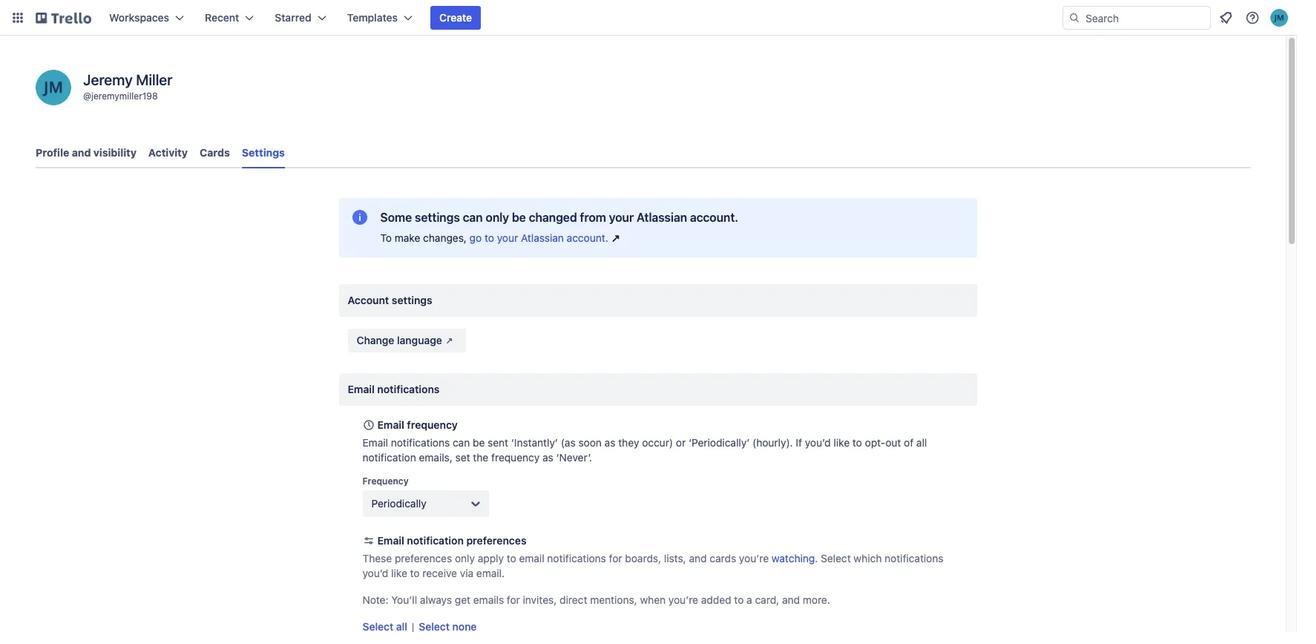 Task type: describe. For each thing, give the bounding box(es) containing it.
these preferences only apply to email notifications for boards, lists, and cards you're watching
[[363, 552, 815, 565]]

you'd inside email notifications can be sent 'instantly' (as soon as they occur) or 'periodically' (hourly). if you'd like to opt-out of all notification emails, set the frequency as 'never'.
[[805, 436, 831, 449]]

email notification preferences
[[377, 534, 527, 547]]

1 vertical spatial as
[[543, 451, 554, 464]]

soon
[[579, 436, 602, 449]]

1 horizontal spatial only
[[486, 211, 509, 224]]

email for email notification preferences
[[377, 534, 404, 547]]

when
[[640, 594, 666, 606]]

notifications up direct
[[547, 552, 606, 565]]

can for notifications
[[453, 436, 470, 449]]

via
[[460, 567, 474, 580]]

templates
[[347, 11, 398, 24]]

1 horizontal spatial for
[[609, 552, 622, 565]]

out
[[886, 436, 901, 449]]

miller
[[136, 71, 173, 88]]

a
[[747, 594, 752, 606]]

search image
[[1069, 12, 1081, 24]]

0 horizontal spatial for
[[507, 594, 520, 606]]

if
[[796, 436, 802, 449]]

1 vertical spatial atlassian
[[521, 232, 564, 244]]

open information menu image
[[1245, 10, 1260, 25]]

make
[[395, 232, 420, 244]]

notifications up email frequency
[[377, 383, 440, 396]]

notification inside email notifications can be sent 'instantly' (as soon as they occur) or 'periodically' (hourly). if you'd like to opt-out of all notification emails, set the frequency as 'never'.
[[363, 451, 416, 464]]

boards,
[[625, 552, 661, 565]]

jeremy
[[83, 71, 133, 88]]

workspaces button
[[100, 6, 193, 30]]

change language
[[357, 334, 442, 347]]

starred
[[275, 11, 312, 24]]

added
[[701, 594, 732, 606]]

of
[[904, 436, 914, 449]]

Search field
[[1081, 7, 1211, 29]]

cards link
[[200, 140, 230, 166]]

0 notifications image
[[1217, 9, 1235, 27]]

email notifications
[[348, 383, 440, 396]]

@
[[83, 91, 91, 102]]

your inside the go to your atlassian account. link
[[497, 232, 518, 244]]

which
[[854, 552, 882, 565]]

2 horizontal spatial and
[[782, 594, 800, 606]]

change language link
[[348, 329, 466, 353]]

'never'.
[[556, 451, 592, 464]]

cards
[[710, 552, 736, 565]]

1 horizontal spatial atlassian
[[637, 211, 687, 224]]

email.
[[476, 567, 505, 580]]

profile
[[36, 146, 69, 159]]

notifications inside . select which notifications you'd like to receive via email.
[[885, 552, 944, 565]]

. select which notifications you'd like to receive via email.
[[363, 552, 944, 580]]

email frequency
[[377, 419, 458, 431]]

jeremy miller @ jeremymiller198
[[83, 71, 173, 102]]

0 horizontal spatial preferences
[[395, 552, 452, 565]]

settings for account
[[392, 294, 432, 307]]

'instantly'
[[511, 436, 558, 449]]

activity
[[148, 146, 188, 159]]

visibility
[[93, 146, 137, 159]]

periodically
[[371, 497, 427, 510]]

note: you'll always get emails for invites, direct mentions, when you're added to a card, and more.
[[363, 594, 830, 606]]

1 vertical spatial and
[[689, 552, 707, 565]]

0 horizontal spatial only
[[455, 552, 475, 565]]

sent
[[488, 436, 509, 449]]

always
[[420, 594, 452, 606]]

jeremy miller (jeremymiller198) image inside primary element
[[1271, 9, 1289, 27]]

to left 'a' at the bottom right of the page
[[734, 594, 744, 606]]

1 horizontal spatial as
[[605, 436, 616, 449]]

settings for some
[[415, 211, 460, 224]]

1 vertical spatial account.
[[567, 232, 608, 244]]

changed
[[529, 211, 577, 224]]

mentions,
[[590, 594, 637, 606]]

to inside the go to your atlassian account. link
[[485, 232, 494, 244]]

language
[[397, 334, 442, 347]]

card,
[[755, 594, 779, 606]]

emails
[[473, 594, 504, 606]]

go to your atlassian account.
[[470, 232, 608, 244]]

some settings can only be changed from your atlassian account.
[[380, 211, 739, 224]]

(hourly).
[[753, 436, 793, 449]]

like inside email notifications can be sent 'instantly' (as soon as they occur) or 'periodically' (hourly). if you'd like to opt-out of all notification emails, set the frequency as 'never'.
[[834, 436, 850, 449]]

cards
[[200, 146, 230, 159]]

jeremymiller198
[[91, 91, 158, 102]]

the
[[473, 451, 489, 464]]

account
[[348, 294, 389, 307]]

workspaces
[[109, 11, 169, 24]]

you'll
[[391, 594, 417, 606]]

all
[[917, 436, 927, 449]]

0 horizontal spatial jeremy miller (jeremymiller198) image
[[36, 70, 71, 105]]

from
[[580, 211, 606, 224]]

get
[[455, 594, 471, 606]]

changes,
[[423, 232, 467, 244]]

you'd inside . select which notifications you'd like to receive via email.
[[363, 567, 388, 580]]

profile and visibility link
[[36, 140, 137, 166]]

create
[[439, 11, 472, 24]]

create button
[[431, 6, 481, 30]]



Task type: locate. For each thing, give the bounding box(es) containing it.
activity link
[[148, 140, 188, 166]]

you'd down these
[[363, 567, 388, 580]]

1 vertical spatial you'd
[[363, 567, 388, 580]]

you're right when
[[669, 594, 698, 606]]

more.
[[803, 594, 830, 606]]

invites,
[[523, 594, 557, 606]]

jeremy miller (jeremymiller198) image right open information menu image
[[1271, 9, 1289, 27]]

1 horizontal spatial preferences
[[466, 534, 527, 547]]

to
[[485, 232, 494, 244], [853, 436, 862, 449], [507, 552, 516, 565], [410, 567, 420, 580], [734, 594, 744, 606]]

0 vertical spatial you're
[[739, 552, 769, 565]]

1 vertical spatial be
[[473, 436, 485, 449]]

(as
[[561, 436, 576, 449]]

notifications inside email notifications can be sent 'instantly' (as soon as they occur) or 'periodically' (hourly). if you'd like to opt-out of all notification emails, set the frequency as 'never'.
[[391, 436, 450, 449]]

1 vertical spatial preferences
[[395, 552, 452, 565]]

apply
[[478, 552, 504, 565]]

1 vertical spatial can
[[453, 436, 470, 449]]

settings up language on the left of the page
[[392, 294, 432, 307]]

1 vertical spatial only
[[455, 552, 475, 565]]

atlassian right from
[[637, 211, 687, 224]]

for left boards,
[[609, 552, 622, 565]]

notifications right which
[[885, 552, 944, 565]]

1 horizontal spatial you'd
[[805, 436, 831, 449]]

profile and visibility
[[36, 146, 137, 159]]

frequency up emails,
[[407, 419, 458, 431]]

0 vertical spatial jeremy miller (jeremymiller198) image
[[1271, 9, 1289, 27]]

select
[[821, 552, 851, 565]]

1 vertical spatial frequency
[[491, 451, 540, 464]]

to left email
[[507, 552, 516, 565]]

0 horizontal spatial as
[[543, 451, 554, 464]]

go to your atlassian account. link
[[470, 231, 623, 246]]

they
[[618, 436, 639, 449]]

frequency
[[363, 476, 409, 487]]

you're right cards
[[739, 552, 769, 565]]

1 vertical spatial your
[[497, 232, 518, 244]]

account settings
[[348, 294, 432, 307]]

to inside . select which notifications you'd like to receive via email.
[[410, 567, 420, 580]]

your right from
[[609, 211, 634, 224]]

0 horizontal spatial you're
[[669, 594, 698, 606]]

your right go
[[497, 232, 518, 244]]

some
[[380, 211, 412, 224]]

0 horizontal spatial be
[[473, 436, 485, 449]]

frequency inside email notifications can be sent 'instantly' (as soon as they occur) or 'periodically' (hourly). if you'd like to opt-out of all notification emails, set the frequency as 'never'.
[[491, 451, 540, 464]]

email down change
[[348, 383, 375, 396]]

to left receive
[[410, 567, 420, 580]]

back to home image
[[36, 6, 91, 30]]

like down these
[[391, 567, 407, 580]]

1 horizontal spatial frequency
[[491, 451, 540, 464]]

.
[[815, 552, 818, 565]]

note:
[[363, 594, 389, 606]]

0 vertical spatial can
[[463, 211, 483, 224]]

recent button
[[196, 6, 263, 30]]

frequency
[[407, 419, 458, 431], [491, 451, 540, 464]]

only
[[486, 211, 509, 224], [455, 552, 475, 565]]

0 vertical spatial as
[[605, 436, 616, 449]]

can for settings
[[463, 211, 483, 224]]

1 horizontal spatial you're
[[739, 552, 769, 565]]

email
[[519, 552, 545, 565]]

can inside email notifications can be sent 'instantly' (as soon as they occur) or 'periodically' (hourly). if you'd like to opt-out of all notification emails, set the frequency as 'never'.
[[453, 436, 470, 449]]

like left opt-
[[834, 436, 850, 449]]

0 vertical spatial like
[[834, 436, 850, 449]]

preferences up apply
[[466, 534, 527, 547]]

frequency down sent
[[491, 451, 540, 464]]

preferences
[[466, 534, 527, 547], [395, 552, 452, 565]]

go
[[470, 232, 482, 244]]

2 vertical spatial and
[[782, 594, 800, 606]]

1 horizontal spatial like
[[834, 436, 850, 449]]

email for email notifications
[[348, 383, 375, 396]]

1 vertical spatial jeremy miller (jeremymiller198) image
[[36, 70, 71, 105]]

can up the set
[[453, 436, 470, 449]]

and right profile
[[72, 146, 91, 159]]

email for email frequency
[[377, 419, 404, 431]]

notification
[[363, 451, 416, 464], [407, 534, 464, 547]]

receive
[[423, 567, 457, 580]]

you'd right if
[[805, 436, 831, 449]]

as left 'they'
[[605, 436, 616, 449]]

settings
[[242, 146, 285, 159]]

1 vertical spatial notification
[[407, 534, 464, 547]]

1 vertical spatial for
[[507, 594, 520, 606]]

change
[[357, 334, 394, 347]]

1 horizontal spatial be
[[512, 211, 526, 224]]

primary element
[[0, 0, 1297, 36]]

1 horizontal spatial your
[[609, 211, 634, 224]]

preferences up receive
[[395, 552, 452, 565]]

recent
[[205, 11, 239, 24]]

email notifications can be sent 'instantly' (as soon as they occur) or 'periodically' (hourly). if you'd like to opt-out of all notification emails, set the frequency as 'never'.
[[363, 436, 927, 464]]

0 horizontal spatial your
[[497, 232, 518, 244]]

0 vertical spatial only
[[486, 211, 509, 224]]

1 horizontal spatial and
[[689, 552, 707, 565]]

0 vertical spatial frequency
[[407, 419, 458, 431]]

these
[[363, 552, 392, 565]]

settings up changes,
[[415, 211, 460, 224]]

settings link
[[242, 140, 285, 168]]

0 vertical spatial preferences
[[466, 534, 527, 547]]

and right "card,"
[[782, 594, 800, 606]]

notifications down email frequency
[[391, 436, 450, 449]]

atlassian down changed
[[521, 232, 564, 244]]

0 horizontal spatial account.
[[567, 232, 608, 244]]

0 horizontal spatial and
[[72, 146, 91, 159]]

jeremy miller (jeremymiller198) image left @
[[36, 70, 71, 105]]

starred button
[[266, 6, 335, 30]]

1 horizontal spatial jeremy miller (jeremymiller198) image
[[1271, 9, 1289, 27]]

as down 'instantly'
[[543, 451, 554, 464]]

occur)
[[642, 436, 673, 449]]

or
[[676, 436, 686, 449]]

opt-
[[865, 436, 886, 449]]

email for email notifications can be sent 'instantly' (as soon as they occur) or 'periodically' (hourly). if you'd like to opt-out of all notification emails, set the frequency as 'never'.
[[363, 436, 388, 449]]

0 vertical spatial you'd
[[805, 436, 831, 449]]

0 vertical spatial your
[[609, 211, 634, 224]]

be up go to your atlassian account.
[[512, 211, 526, 224]]

set
[[455, 451, 470, 464]]

to
[[380, 232, 392, 244]]

'periodically'
[[689, 436, 750, 449]]

email up frequency
[[363, 436, 388, 449]]

can
[[463, 211, 483, 224], [453, 436, 470, 449]]

like
[[834, 436, 850, 449], [391, 567, 407, 580]]

you're
[[739, 552, 769, 565], [669, 594, 698, 606]]

0 horizontal spatial you'd
[[363, 567, 388, 580]]

1 vertical spatial like
[[391, 567, 407, 580]]

and right lists,
[[689, 552, 707, 565]]

watching
[[772, 552, 815, 565]]

lists,
[[664, 552, 686, 565]]

sm image
[[442, 333, 457, 348]]

as
[[605, 436, 616, 449], [543, 451, 554, 464]]

0 vertical spatial atlassian
[[637, 211, 687, 224]]

to inside email notifications can be sent 'instantly' (as soon as they occur) or 'periodically' (hourly). if you'd like to opt-out of all notification emails, set the frequency as 'never'.
[[853, 436, 862, 449]]

jeremy miller (jeremymiller198) image
[[1271, 9, 1289, 27], [36, 70, 71, 105]]

0 vertical spatial be
[[512, 211, 526, 224]]

for right emails
[[507, 594, 520, 606]]

direct
[[560, 594, 587, 606]]

1 vertical spatial settings
[[392, 294, 432, 307]]

0 vertical spatial notification
[[363, 451, 416, 464]]

templates button
[[338, 6, 422, 30]]

0 horizontal spatial like
[[391, 567, 407, 580]]

0 horizontal spatial atlassian
[[521, 232, 564, 244]]

0 vertical spatial for
[[609, 552, 622, 565]]

0 vertical spatial account.
[[690, 211, 739, 224]]

watching link
[[772, 552, 815, 565]]

be inside email notifications can be sent 'instantly' (as soon as they occur) or 'periodically' (hourly). if you'd like to opt-out of all notification emails, set the frequency as 'never'.
[[473, 436, 485, 449]]

email down "email notifications"
[[377, 419, 404, 431]]

0 vertical spatial settings
[[415, 211, 460, 224]]

be
[[512, 211, 526, 224], [473, 436, 485, 449]]

notification up receive
[[407, 534, 464, 547]]

be up the
[[473, 436, 485, 449]]

0 horizontal spatial frequency
[[407, 419, 458, 431]]

email up these
[[377, 534, 404, 547]]

to right go
[[485, 232, 494, 244]]

only up via
[[455, 552, 475, 565]]

like inside . select which notifications you'd like to receive via email.
[[391, 567, 407, 580]]

you'd
[[805, 436, 831, 449], [363, 567, 388, 580]]

0 vertical spatial and
[[72, 146, 91, 159]]

to make changes,
[[380, 232, 470, 244]]

1 vertical spatial you're
[[669, 594, 698, 606]]

notification up frequency
[[363, 451, 416, 464]]

to left opt-
[[853, 436, 862, 449]]

switch to… image
[[10, 10, 25, 25]]

1 horizontal spatial account.
[[690, 211, 739, 224]]

email inside email notifications can be sent 'instantly' (as soon as they occur) or 'periodically' (hourly). if you'd like to opt-out of all notification emails, set the frequency as 'never'.
[[363, 436, 388, 449]]

your
[[609, 211, 634, 224], [497, 232, 518, 244]]

email
[[348, 383, 375, 396], [377, 419, 404, 431], [363, 436, 388, 449], [377, 534, 404, 547]]

only up go to your atlassian account.
[[486, 211, 509, 224]]

can up go
[[463, 211, 483, 224]]

emails,
[[419, 451, 453, 464]]



Task type: vqa. For each thing, say whether or not it's contained in the screenshot.
topmost notification
yes



